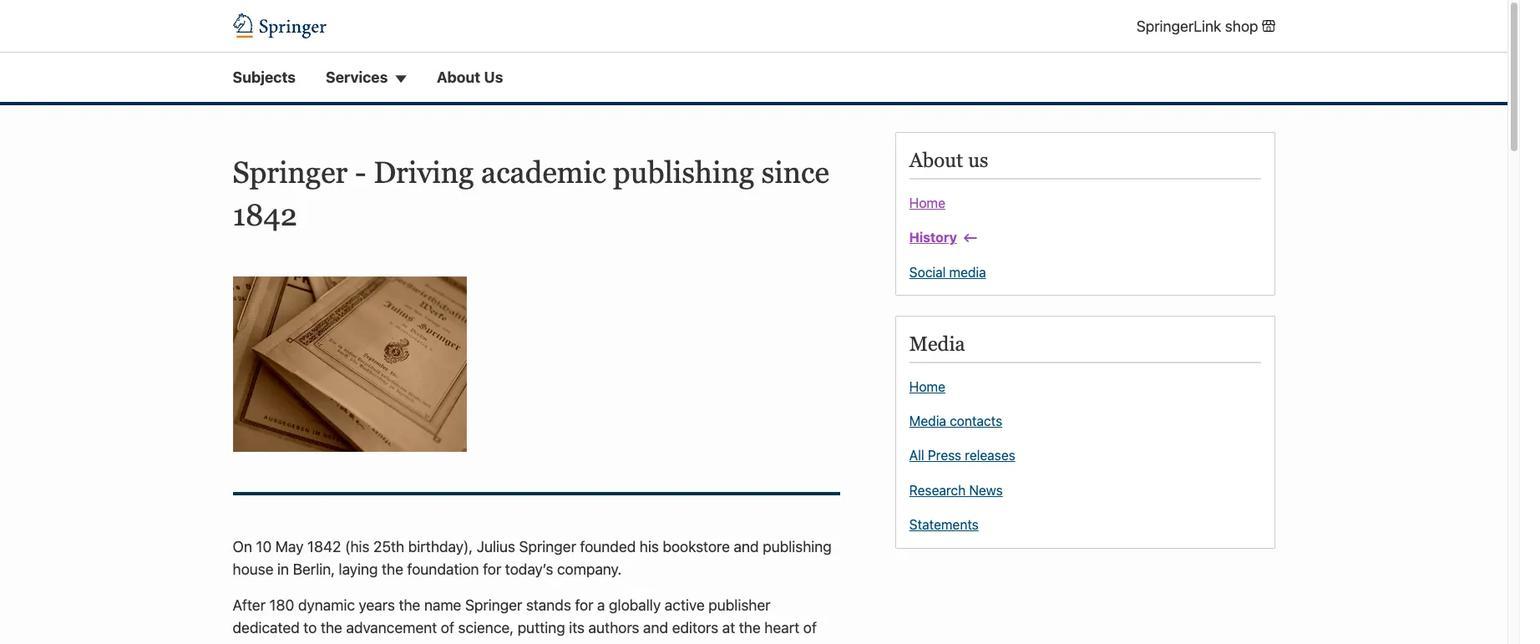 Task type: describe. For each thing, give the bounding box(es) containing it.
services
[[326, 69, 388, 86]]

home for media
[[910, 379, 946, 394]]

media for media
[[910, 333, 966, 355]]

press
[[928, 448, 962, 463]]

advancement
[[346, 619, 437, 637]]

birthday),
[[408, 538, 473, 556]]

stands
[[526, 597, 571, 614]]

springer inside after 180 dynamic years the name springer stands for a globally active publisher dedicated to the advancement of science, putting its authors and editors at the heart of the company's publishing activities.
[[465, 597, 523, 614]]

activities.
[[407, 642, 471, 644]]

springer inside on 10 may 1842 (his 25th birthday), julius springer founded his bookstore and publishing house in berlin, laying the foundation for today's company.
[[519, 538, 577, 556]]

publishing inside after 180 dynamic years the name springer stands for a globally active publisher dedicated to the advancement of science, putting its authors and editors at the heart of the company's publishing activities.
[[334, 642, 403, 644]]

services button
[[326, 66, 407, 89]]

1 of from the left
[[441, 619, 455, 637]]

active
[[665, 597, 705, 614]]

media element
[[896, 316, 1276, 549]]

25th
[[373, 538, 405, 556]]

history
[[910, 230, 957, 245]]

research
[[910, 483, 966, 498]]

name
[[424, 597, 462, 614]]

contacts
[[950, 414, 1003, 429]]

his
[[640, 538, 659, 556]]

after 180 dynamic years the name springer stands for a globally active publisher dedicated to the advancement of science, putting its authors and editors at the heart of the company's publishing activities.
[[233, 597, 817, 644]]

berlin,
[[293, 561, 335, 578]]

© springer image
[[233, 277, 467, 452]]

julius
[[477, 538, 516, 556]]

about us link
[[437, 66, 503, 89]]

media contacts link
[[910, 413, 1003, 430]]

us
[[484, 69, 503, 86]]

springerlink
[[1137, 17, 1222, 35]]

springer inside springer - driving academic publishing since 1842
[[233, 156, 348, 190]]

putting
[[518, 619, 565, 637]]

springerlink shop link
[[1137, 15, 1276, 37]]

social media
[[910, 265, 987, 280]]

(his
[[345, 538, 370, 556]]

research news link
[[910, 482, 1003, 499]]

on
[[233, 538, 252, 556]]

globally
[[609, 597, 661, 614]]

today's
[[505, 561, 554, 578]]

history link
[[910, 229, 978, 247]]

shop
[[1226, 17, 1259, 35]]

for inside on 10 may 1842 (his 25th birthday), julius springer founded his bookstore and publishing house in berlin, laying the foundation for today's company.
[[483, 561, 502, 578]]

social media link
[[910, 264, 987, 281]]

laying
[[339, 561, 378, 578]]

all
[[910, 448, 925, 463]]

the down dedicated
[[233, 642, 254, 644]]

1842 inside springer - driving academic publishing since 1842
[[233, 198, 297, 232]]

springer - driving academic publishing since 1842
[[233, 156, 830, 232]]

subjects link
[[233, 66, 296, 89]]



Task type: vqa. For each thing, say whether or not it's contained in the screenshot.
second area from the bottom of the page
no



Task type: locate. For each thing, give the bounding box(es) containing it.
0 vertical spatial home link
[[910, 195, 946, 212]]

its
[[569, 619, 585, 637]]

authors
[[589, 619, 640, 637]]

0 vertical spatial home
[[910, 195, 946, 210]]

0 vertical spatial media
[[910, 333, 966, 355]]

news
[[970, 483, 1003, 498]]

1 media from the top
[[910, 333, 966, 355]]

home link for about us
[[910, 195, 946, 212]]

home link up media contacts on the right
[[910, 378, 946, 396]]

0 vertical spatial publishing
[[613, 156, 755, 190]]

1 vertical spatial springer
[[519, 538, 577, 556]]

subjects
[[233, 69, 296, 86]]

about for about us
[[910, 149, 964, 172]]

home link inside 'about us' element
[[910, 195, 946, 212]]

science,
[[458, 619, 514, 637]]

2 vertical spatial publishing
[[334, 642, 403, 644]]

home inside media element
[[910, 379, 946, 394]]

and inside on 10 may 1842 (his 25th birthday), julius springer founded his bookstore and publishing house in berlin, laying the foundation for today's company.
[[734, 538, 759, 556]]

2 horizontal spatial publishing
[[763, 538, 832, 556]]

springer
[[233, 156, 348, 190], [519, 538, 577, 556], [465, 597, 523, 614]]

1 vertical spatial for
[[575, 597, 594, 614]]

0 horizontal spatial about
[[437, 69, 481, 86]]

years
[[359, 597, 395, 614]]

180 dynamic
[[270, 597, 355, 614]]

home link
[[910, 195, 946, 212], [910, 378, 946, 396]]

to
[[304, 619, 317, 637]]

1 vertical spatial about
[[910, 149, 964, 172]]

social
[[910, 265, 946, 280]]

since
[[762, 156, 830, 190]]

and
[[734, 538, 759, 556], [643, 619, 669, 637]]

0 vertical spatial about
[[437, 69, 481, 86]]

-
[[355, 156, 366, 190]]

editors
[[672, 619, 719, 637]]

statements
[[910, 517, 979, 532]]

1 horizontal spatial 1842
[[308, 538, 341, 556]]

the right to
[[321, 619, 342, 637]]

of right heart on the bottom right of the page
[[804, 619, 817, 637]]

1 vertical spatial home
[[910, 379, 946, 394]]

home for about us
[[910, 195, 946, 210]]

on 10 may 1842 (his 25th birthday), julius springer founded his bookstore and publishing house in berlin, laying the foundation for today's company.
[[233, 538, 832, 578]]

10
[[256, 538, 272, 556]]

1 home link from the top
[[910, 195, 946, 212]]

the up the advancement
[[399, 597, 421, 614]]

at
[[723, 619, 735, 637]]

academic
[[481, 156, 606, 190]]

for down julius
[[483, 561, 502, 578]]

2 vertical spatial springer
[[465, 597, 523, 614]]

publishing inside on 10 may 1842 (his 25th birthday), julius springer founded his bookstore and publishing house in berlin, laying the foundation for today's company.
[[763, 538, 832, 556]]

all press releases
[[910, 448, 1016, 463]]

about for about us
[[437, 69, 481, 86]]

home link up "history"
[[910, 195, 946, 212]]

media
[[910, 333, 966, 355], [910, 414, 947, 429]]

about us element
[[896, 132, 1276, 296]]

a
[[597, 597, 605, 614]]

research news
[[910, 483, 1003, 498]]

after
[[233, 597, 266, 614]]

company's
[[258, 642, 330, 644]]

0 horizontal spatial of
[[441, 619, 455, 637]]

springer home image
[[233, 14, 326, 39]]

1 vertical spatial publishing
[[763, 538, 832, 556]]

home link for media
[[910, 378, 946, 396]]

the inside on 10 may 1842 (his 25th birthday), julius springer founded his bookstore and publishing house in berlin, laying the foundation for today's company.
[[382, 561, 404, 578]]

about us
[[437, 69, 503, 86]]

home inside 'about us' element
[[910, 195, 946, 210]]

publishing inside springer - driving academic publishing since 1842
[[613, 156, 755, 190]]

for left a on the bottom left of page
[[575, 597, 594, 614]]

1 vertical spatial media
[[910, 414, 947, 429]]

1 horizontal spatial of
[[804, 619, 817, 637]]

publisher
[[709, 597, 771, 614]]

about left us at top
[[910, 149, 964, 172]]

founded
[[580, 538, 636, 556]]

0 vertical spatial springer
[[233, 156, 348, 190]]

0 vertical spatial for
[[483, 561, 502, 578]]

about left us
[[437, 69, 481, 86]]

bookstore
[[663, 538, 730, 556]]

the down the 25th
[[382, 561, 404, 578]]

dedicated
[[233, 619, 300, 637]]

springer left - in the top left of the page
[[233, 156, 348, 190]]

house
[[233, 561, 274, 578]]

media up all
[[910, 414, 947, 429]]

and right bookstore
[[734, 538, 759, 556]]

and down globally
[[643, 619, 669, 637]]

statements link
[[910, 517, 979, 534]]

and inside after 180 dynamic years the name springer stands for a globally active publisher dedicated to the advancement of science, putting its authors and editors at the heart of the company's publishing activities.
[[643, 619, 669, 637]]

home up "history"
[[910, 195, 946, 210]]

of
[[441, 619, 455, 637], [804, 619, 817, 637]]

releases
[[965, 448, 1016, 463]]

media for media contacts
[[910, 414, 947, 429]]

all press releases link
[[910, 447, 1016, 465]]

1 vertical spatial and
[[643, 619, 669, 637]]

about us
[[910, 149, 989, 172]]

0 horizontal spatial 1842
[[233, 198, 297, 232]]

springerlink shop
[[1137, 17, 1259, 35]]

2 media from the top
[[910, 414, 947, 429]]

home
[[910, 195, 946, 210], [910, 379, 946, 394]]

the right "at"
[[739, 619, 761, 637]]

0 horizontal spatial and
[[643, 619, 669, 637]]

for inside after 180 dynamic years the name springer stands for a globally active publisher dedicated to the advancement of science, putting its authors and editors at the heart of the company's publishing activities.
[[575, 597, 594, 614]]

company.
[[557, 561, 622, 578]]

publishing
[[613, 156, 755, 190], [763, 538, 832, 556], [334, 642, 403, 644]]

1 horizontal spatial and
[[734, 538, 759, 556]]

media
[[950, 265, 987, 280]]

in
[[277, 561, 289, 578]]

heart
[[765, 619, 800, 637]]

0 vertical spatial 1842
[[233, 198, 297, 232]]

0 vertical spatial and
[[734, 538, 759, 556]]

springer up the science,
[[465, 597, 523, 614]]

1 horizontal spatial publishing
[[613, 156, 755, 190]]

0 horizontal spatial publishing
[[334, 642, 403, 644]]

about
[[437, 69, 481, 86], [910, 149, 964, 172]]

us
[[969, 149, 989, 172]]

1 vertical spatial 1842
[[308, 538, 341, 556]]

1842 inside on 10 may 1842 (his 25th birthday), julius springer founded his bookstore and publishing house in berlin, laying the foundation for today's company.
[[308, 538, 341, 556]]

for
[[483, 561, 502, 578], [575, 597, 594, 614]]

1842
[[233, 198, 297, 232], [308, 538, 341, 556]]

springer up today's
[[519, 538, 577, 556]]

foundation
[[407, 561, 479, 578]]

2 home link from the top
[[910, 378, 946, 396]]

may
[[276, 538, 304, 556]]

media down social media link
[[910, 333, 966, 355]]

2 of from the left
[[804, 619, 817, 637]]

1 home from the top
[[910, 195, 946, 210]]

0 horizontal spatial for
[[483, 561, 502, 578]]

home up media contacts on the right
[[910, 379, 946, 394]]

1 vertical spatial home link
[[910, 378, 946, 396]]

1 horizontal spatial about
[[910, 149, 964, 172]]

the
[[382, 561, 404, 578], [399, 597, 421, 614], [321, 619, 342, 637], [739, 619, 761, 637], [233, 642, 254, 644]]

1 horizontal spatial for
[[575, 597, 594, 614]]

media contacts
[[910, 414, 1003, 429]]

of up activities.
[[441, 619, 455, 637]]

driving
[[374, 156, 474, 190]]

2 home from the top
[[910, 379, 946, 394]]



